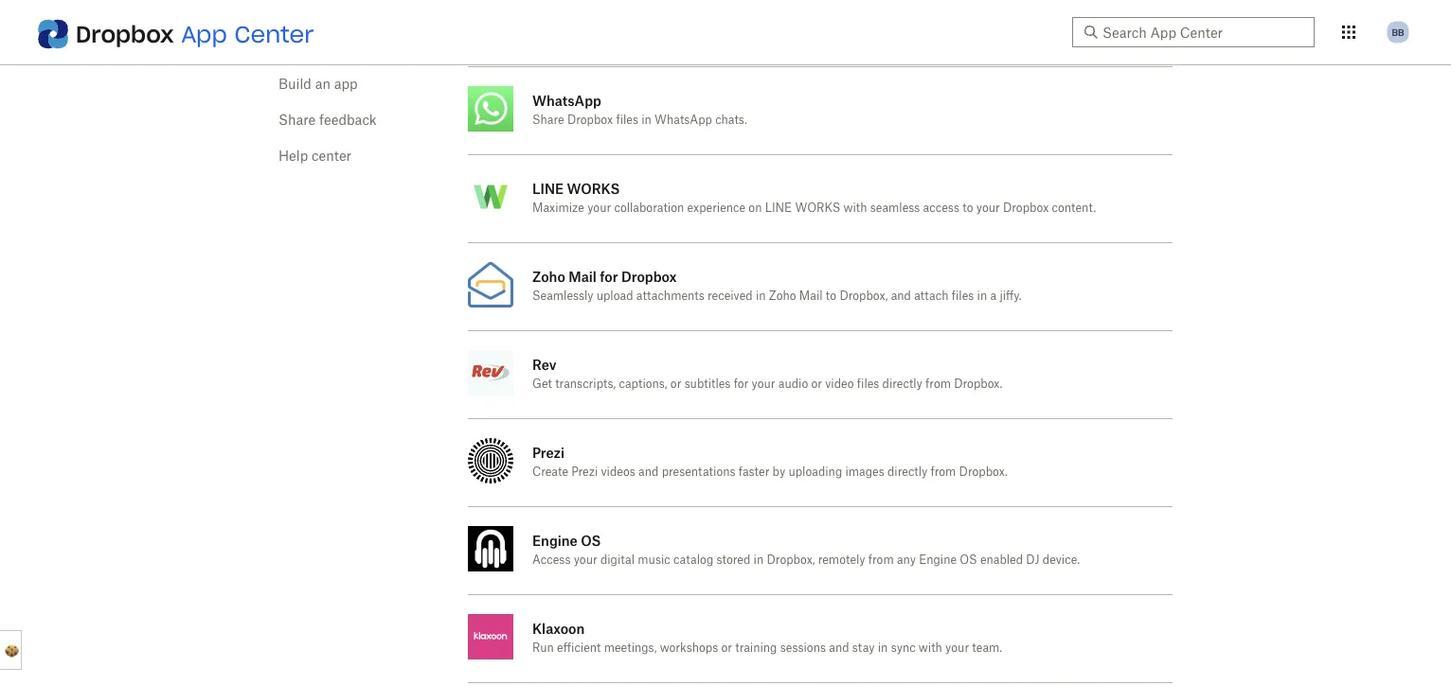 Task type: vqa. For each thing, say whether or not it's contained in the screenshot.
Edit PDF
no



Task type: describe. For each thing, give the bounding box(es) containing it.
meetings,
[[604, 643, 657, 655]]

1 horizontal spatial line
[[765, 203, 792, 214]]

1 vertical spatial whatsapp
[[655, 115, 712, 126]]

klaxoon
[[533, 621, 585, 637]]

uploading
[[789, 467, 843, 478]]

your right access
[[977, 203, 1000, 214]]

1 horizontal spatial os
[[960, 555, 978, 567]]

0 horizontal spatial or
[[671, 379, 682, 390]]

dj
[[1026, 555, 1040, 567]]

remotely
[[818, 555, 866, 567]]

create
[[533, 467, 569, 478]]

attachments
[[637, 291, 705, 302]]

content.
[[1052, 203, 1097, 214]]

0 vertical spatial mail
[[569, 269, 597, 285]]

your inside engine os access your digital music catalog stored in dropbox, remotely from any engine os enabled dj device.
[[574, 555, 598, 567]]

build
[[279, 78, 312, 91]]

bb button
[[1383, 17, 1414, 47]]

faster
[[739, 467, 770, 478]]

rev get transcripts, captions, or subtitles for your audio or video files directly from dropbox.
[[533, 357, 1003, 390]]

prezi create prezi videos and presentations faster by uploading images directly from dropbox.
[[533, 445, 1008, 478]]

0 horizontal spatial os
[[581, 533, 601, 549]]

with inside line works maximize your collaboration experience on line works with seamless access to your dropbox content.
[[844, 203, 867, 214]]

to inside zoho mail for dropbox seamlessly upload attachments received in zoho mail to dropbox, and attach files in a jiffy.
[[826, 291, 837, 302]]

help
[[279, 150, 308, 163]]

help center link
[[279, 150, 352, 163]]

in right received
[[756, 291, 766, 302]]

digital
[[601, 555, 635, 567]]

subtitles
[[685, 379, 731, 390]]

upload
[[597, 291, 633, 302]]

share feedback
[[279, 114, 377, 127]]

bb
[[1392, 26, 1405, 38]]

directly inside rev get transcripts, captions, or subtitles for your audio or video files directly from dropbox.
[[883, 379, 923, 390]]

from inside rev get transcripts, captions, or subtitles for your audio or video files directly from dropbox.
[[926, 379, 951, 390]]

in inside klaxoon run efficient meetings, workshops or training sessions and stay in sync with your team.
[[878, 643, 888, 655]]

efficient
[[557, 643, 601, 655]]

1 vertical spatial works
[[795, 203, 841, 214]]

for inside rev get transcripts, captions, or subtitles for your audio or video files directly from dropbox.
[[734, 379, 749, 390]]

attach
[[915, 291, 949, 302]]

your inside klaxoon run efficient meetings, workshops or training sessions and stay in sync with your team.
[[946, 643, 969, 655]]

stay
[[853, 643, 875, 655]]

catalog
[[674, 555, 714, 567]]

workshops
[[660, 643, 718, 655]]

klaxoon run efficient meetings, workshops or training sessions and stay in sync with your team.
[[533, 621, 1003, 655]]

dropbox app center
[[76, 19, 314, 48]]

seamless
[[870, 203, 920, 214]]

enabled
[[981, 555, 1023, 567]]

by
[[773, 467, 786, 478]]

dropbox. inside rev get transcripts, captions, or subtitles for your audio or video files directly from dropbox.
[[954, 379, 1003, 390]]

access
[[923, 203, 960, 214]]

sessions
[[780, 643, 826, 655]]

to inside line works maximize your collaboration experience on line works with seamless access to your dropbox content.
[[963, 203, 974, 214]]

your right maximize
[[588, 203, 611, 214]]

0 horizontal spatial whatsapp
[[533, 92, 602, 108]]

maximize
[[533, 203, 585, 214]]

connected
[[279, 42, 347, 55]]

video
[[826, 379, 854, 390]]

line works maximize your collaboration experience on line works with seamless access to your dropbox content.
[[533, 181, 1097, 214]]

your inside rev get transcripts, captions, or subtitles for your audio or video files directly from dropbox.
[[752, 379, 776, 390]]

0 horizontal spatial share
[[279, 114, 316, 127]]

chats.
[[715, 115, 747, 126]]

on
[[749, 203, 762, 214]]

build an app
[[279, 78, 358, 91]]

training
[[735, 643, 777, 655]]

or inside klaxoon run efficient meetings, workshops or training sessions and stay in sync with your team.
[[721, 643, 732, 655]]

an
[[315, 78, 331, 91]]

0 horizontal spatial works
[[567, 181, 620, 197]]

with inside klaxoon run efficient meetings, workshops or training sessions and stay in sync with your team.
[[919, 643, 943, 655]]



Task type: locate. For each thing, give the bounding box(es) containing it.
in right stored in the bottom of the page
[[754, 555, 764, 567]]

0 vertical spatial dropbox.
[[954, 379, 1003, 390]]

engine
[[533, 533, 578, 549], [919, 555, 957, 567]]

a
[[991, 291, 997, 302]]

dropbox inside line works maximize your collaboration experience on line works with seamless access to your dropbox content.
[[1003, 203, 1049, 214]]

0 horizontal spatial mail
[[569, 269, 597, 285]]

1 horizontal spatial files
[[857, 379, 880, 390]]

line up maximize
[[533, 181, 564, 197]]

from right the images
[[931, 467, 956, 478]]

connected apps
[[279, 42, 381, 55]]

0 horizontal spatial dropbox,
[[767, 555, 815, 567]]

from inside engine os access your digital music catalog stored in dropbox, remotely from any engine os enabled dj device.
[[869, 555, 894, 567]]

2 horizontal spatial and
[[891, 291, 911, 302]]

1 vertical spatial dropbox.
[[959, 467, 1008, 478]]

feedback
[[319, 114, 377, 127]]

with
[[844, 203, 867, 214], [919, 643, 943, 655]]

1 vertical spatial zoho
[[769, 291, 796, 302]]

0 vertical spatial zoho
[[533, 269, 566, 285]]

Search App Center text field
[[1103, 22, 1304, 43]]

directly
[[883, 379, 923, 390], [888, 467, 928, 478]]

dropbox left app
[[76, 19, 174, 48]]

audio
[[779, 379, 808, 390]]

device.
[[1043, 555, 1080, 567]]

1 horizontal spatial prezi
[[572, 467, 598, 478]]

dropbox. up enabled
[[959, 467, 1008, 478]]

apps
[[351, 42, 381, 55]]

dropbox inside the "whatsapp share dropbox files in whatsapp chats."
[[567, 115, 613, 126]]

0 vertical spatial and
[[891, 291, 911, 302]]

share down the build
[[279, 114, 316, 127]]

0 vertical spatial files
[[616, 115, 639, 126]]

or
[[671, 379, 682, 390], [812, 379, 822, 390], [721, 643, 732, 655]]

files up collaboration
[[616, 115, 639, 126]]

1 horizontal spatial zoho
[[769, 291, 796, 302]]

0 vertical spatial from
[[926, 379, 951, 390]]

dropbox,
[[840, 291, 888, 302], [767, 555, 815, 567]]

dropbox
[[76, 19, 174, 48], [567, 115, 613, 126], [1003, 203, 1049, 214], [621, 269, 677, 285]]

music
[[638, 555, 671, 567]]

dropbox, inside zoho mail for dropbox seamlessly upload attachments received in zoho mail to dropbox, and attach files in a jiffy.
[[840, 291, 888, 302]]

experience
[[687, 203, 746, 214]]

images
[[846, 467, 885, 478]]

1 horizontal spatial share
[[533, 115, 564, 126]]

zoho
[[533, 269, 566, 285], [769, 291, 796, 302]]

works
[[567, 181, 620, 197], [795, 203, 841, 214]]

app
[[181, 19, 227, 48]]

line
[[533, 181, 564, 197], [765, 203, 792, 214]]

0 vertical spatial to
[[963, 203, 974, 214]]

and inside prezi create prezi videos and presentations faster by uploading images directly from dropbox.
[[639, 467, 659, 478]]

0 horizontal spatial and
[[639, 467, 659, 478]]

files inside zoho mail for dropbox seamlessly upload attachments received in zoho mail to dropbox, and attach files in a jiffy.
[[952, 291, 974, 302]]

share inside the "whatsapp share dropbox files in whatsapp chats."
[[533, 115, 564, 126]]

share up maximize
[[533, 115, 564, 126]]

share feedback link
[[279, 114, 377, 127]]

files right video
[[857, 379, 880, 390]]

or left subtitles
[[671, 379, 682, 390]]

and left stay
[[829, 643, 849, 655]]

engine up "access"
[[533, 533, 578, 549]]

0 vertical spatial prezi
[[533, 445, 565, 461]]

captions,
[[619, 379, 668, 390]]

any
[[897, 555, 916, 567]]

mail up "seamlessly"
[[569, 269, 597, 285]]

center
[[312, 150, 352, 163]]

and inside zoho mail for dropbox seamlessly upload attachments received in zoho mail to dropbox, and attach files in a jiffy.
[[891, 291, 911, 302]]

in inside engine os access your digital music catalog stored in dropbox, remotely from any engine os enabled dj device.
[[754, 555, 764, 567]]

files left "a"
[[952, 291, 974, 302]]

2 vertical spatial from
[[869, 555, 894, 567]]

works up maximize
[[567, 181, 620, 197]]

0 vertical spatial for
[[600, 269, 618, 285]]

in right stay
[[878, 643, 888, 655]]

whatsapp share dropbox files in whatsapp chats.
[[533, 92, 747, 126]]

your
[[588, 203, 611, 214], [977, 203, 1000, 214], [752, 379, 776, 390], [574, 555, 598, 567], [946, 643, 969, 655]]

stored
[[717, 555, 751, 567]]

engine os access your digital music catalog stored in dropbox, remotely from any engine os enabled dj device.
[[533, 533, 1080, 567]]

seamlessly
[[533, 291, 594, 302]]

1 horizontal spatial to
[[963, 203, 974, 214]]

0 horizontal spatial line
[[533, 181, 564, 197]]

1 horizontal spatial works
[[795, 203, 841, 214]]

to right access
[[963, 203, 974, 214]]

team.
[[972, 643, 1003, 655]]

from inside prezi create prezi videos and presentations faster by uploading images directly from dropbox.
[[931, 467, 956, 478]]

2 horizontal spatial or
[[812, 379, 822, 390]]

0 vertical spatial line
[[533, 181, 564, 197]]

0 vertical spatial works
[[567, 181, 620, 197]]

1 horizontal spatial or
[[721, 643, 732, 655]]

0 horizontal spatial for
[[600, 269, 618, 285]]

or left training
[[721, 643, 732, 655]]

zoho up "seamlessly"
[[533, 269, 566, 285]]

dropbox, left 'remotely'
[[767, 555, 815, 567]]

center
[[234, 19, 314, 48]]

engine right any
[[919, 555, 957, 567]]

mail
[[569, 269, 597, 285], [800, 291, 823, 302]]

1 horizontal spatial and
[[829, 643, 849, 655]]

dropbox. down "a"
[[954, 379, 1003, 390]]

zoho right received
[[769, 291, 796, 302]]

and right the videos
[[639, 467, 659, 478]]

1 horizontal spatial engine
[[919, 555, 957, 567]]

0 horizontal spatial with
[[844, 203, 867, 214]]

0 horizontal spatial to
[[826, 291, 837, 302]]

1 horizontal spatial with
[[919, 643, 943, 655]]

dropbox up maximize
[[567, 115, 613, 126]]

for up upload
[[600, 269, 618, 285]]

and left attach
[[891, 291, 911, 302]]

0 vertical spatial whatsapp
[[533, 92, 602, 108]]

files inside the "whatsapp share dropbox files in whatsapp chats."
[[616, 115, 639, 126]]

share
[[279, 114, 316, 127], [533, 115, 564, 126]]

1 vertical spatial with
[[919, 643, 943, 655]]

1 vertical spatial os
[[960, 555, 978, 567]]

your left audio
[[752, 379, 776, 390]]

1 vertical spatial and
[[639, 467, 659, 478]]

1 vertical spatial dropbox,
[[767, 555, 815, 567]]

0 horizontal spatial zoho
[[533, 269, 566, 285]]

line right on
[[765, 203, 792, 214]]

and inside klaxoon run efficient meetings, workshops or training sessions and stay in sync with your team.
[[829, 643, 849, 655]]

zoho mail for dropbox seamlessly upload attachments received in zoho mail to dropbox, and attach files in a jiffy.
[[533, 269, 1022, 302]]

dropbox left content.
[[1003, 203, 1049, 214]]

0 vertical spatial directly
[[883, 379, 923, 390]]

dropbox.
[[954, 379, 1003, 390], [959, 467, 1008, 478]]

from for engine os
[[869, 555, 894, 567]]

1 vertical spatial from
[[931, 467, 956, 478]]

help center
[[279, 150, 352, 163]]

os
[[581, 533, 601, 549], [960, 555, 978, 567]]

from
[[926, 379, 951, 390], [931, 467, 956, 478], [869, 555, 894, 567]]

get
[[533, 379, 552, 390]]

prezi left the videos
[[572, 467, 598, 478]]

2 horizontal spatial files
[[952, 291, 974, 302]]

jiffy.
[[1000, 291, 1022, 302]]

1 vertical spatial for
[[734, 379, 749, 390]]

os up digital in the left of the page
[[581, 533, 601, 549]]

dropbox. inside prezi create prezi videos and presentations faster by uploading images directly from dropbox.
[[959, 467, 1008, 478]]

0 vertical spatial os
[[581, 533, 601, 549]]

0 horizontal spatial prezi
[[533, 445, 565, 461]]

to
[[963, 203, 974, 214], [826, 291, 837, 302]]

directly right video
[[883, 379, 923, 390]]

with left seamless
[[844, 203, 867, 214]]

1 horizontal spatial mail
[[800, 291, 823, 302]]

os left enabled
[[960, 555, 978, 567]]

1 vertical spatial line
[[765, 203, 792, 214]]

with right "sync"
[[919, 643, 943, 655]]

in left "a"
[[977, 291, 988, 302]]

connected apps link
[[279, 42, 381, 55]]

in inside the "whatsapp share dropbox files in whatsapp chats."
[[642, 115, 652, 126]]

videos
[[601, 467, 636, 478]]

0 horizontal spatial files
[[616, 115, 639, 126]]

app
[[334, 78, 358, 91]]

1 vertical spatial mail
[[800, 291, 823, 302]]

directly right the images
[[888, 467, 928, 478]]

build an app link
[[279, 78, 358, 91]]

0 vertical spatial dropbox,
[[840, 291, 888, 302]]

for right subtitles
[[734, 379, 749, 390]]

from for prezi
[[931, 467, 956, 478]]

or left video
[[812, 379, 822, 390]]

transcripts,
[[555, 379, 616, 390]]

1 vertical spatial engine
[[919, 555, 957, 567]]

1 horizontal spatial for
[[734, 379, 749, 390]]

dropbox inside zoho mail for dropbox seamlessly upload attachments received in zoho mail to dropbox, and attach files in a jiffy.
[[621, 269, 677, 285]]

prezi up create
[[533, 445, 565, 461]]

for
[[600, 269, 618, 285], [734, 379, 749, 390]]

prezi
[[533, 445, 565, 461], [572, 467, 598, 478]]

dropbox, left attach
[[840, 291, 888, 302]]

files inside rev get transcripts, captions, or subtitles for your audio or video files directly from dropbox.
[[857, 379, 880, 390]]

1 vertical spatial files
[[952, 291, 974, 302]]

0 vertical spatial with
[[844, 203, 867, 214]]

from down attach
[[926, 379, 951, 390]]

from left any
[[869, 555, 894, 567]]

dropbox, inside engine os access your digital music catalog stored in dropbox, remotely from any engine os enabled dj device.
[[767, 555, 815, 567]]

whatsapp
[[533, 92, 602, 108], [655, 115, 712, 126]]

1 vertical spatial prezi
[[572, 467, 598, 478]]

to up video
[[826, 291, 837, 302]]

run
[[533, 643, 554, 655]]

files
[[616, 115, 639, 126], [952, 291, 974, 302], [857, 379, 880, 390]]

your left digital in the left of the page
[[574, 555, 598, 567]]

0 horizontal spatial engine
[[533, 533, 578, 549]]

received
[[708, 291, 753, 302]]

your left team.
[[946, 643, 969, 655]]

mail right received
[[800, 291, 823, 302]]

collaboration
[[614, 203, 684, 214]]

for inside zoho mail for dropbox seamlessly upload attachments received in zoho mail to dropbox, and attach files in a jiffy.
[[600, 269, 618, 285]]

1 horizontal spatial dropbox,
[[840, 291, 888, 302]]

2 vertical spatial files
[[857, 379, 880, 390]]

2 vertical spatial and
[[829, 643, 849, 655]]

in left chats.
[[642, 115, 652, 126]]

1 vertical spatial to
[[826, 291, 837, 302]]

rev
[[533, 357, 557, 373]]

and
[[891, 291, 911, 302], [639, 467, 659, 478], [829, 643, 849, 655]]

dropbox up attachments
[[621, 269, 677, 285]]

works right on
[[795, 203, 841, 214]]

access
[[533, 555, 571, 567]]

presentations
[[662, 467, 736, 478]]

1 vertical spatial directly
[[888, 467, 928, 478]]

in
[[642, 115, 652, 126], [756, 291, 766, 302], [977, 291, 988, 302], [754, 555, 764, 567], [878, 643, 888, 655]]

sync
[[891, 643, 916, 655]]

0 vertical spatial engine
[[533, 533, 578, 549]]

1 horizontal spatial whatsapp
[[655, 115, 712, 126]]

directly inside prezi create prezi videos and presentations faster by uploading images directly from dropbox.
[[888, 467, 928, 478]]



